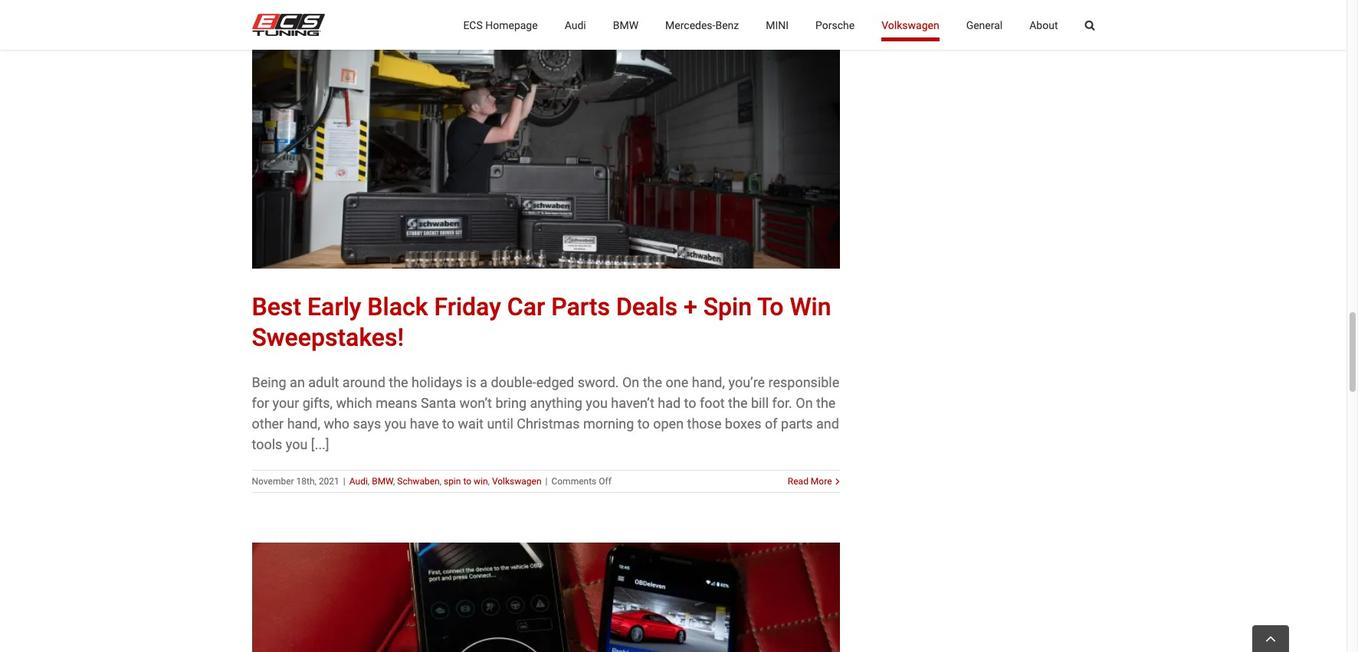 Task type: vqa. For each thing, say whether or not it's contained in the screenshot.
means on the bottom of page
yes



Task type: locate. For each thing, give the bounding box(es) containing it.
around
[[342, 375, 385, 391]]

other
[[252, 416, 284, 432]]

, left schwaben link
[[393, 477, 395, 487]]

0 horizontal spatial hand,
[[287, 416, 320, 432]]

ecs tuning logo image
[[252, 14, 325, 36]]

to right the "had"
[[684, 396, 696, 412]]

you left [...] at bottom left
[[286, 437, 308, 453]]

spin to win link
[[444, 477, 488, 487]]

0 vertical spatial bmw link
[[613, 0, 638, 50]]

read more
[[788, 477, 832, 487]]

1 horizontal spatial |
[[545, 477, 548, 487]]

had
[[658, 396, 681, 412]]

volkswagen left general
[[882, 19, 939, 31]]

1 vertical spatial you
[[385, 416, 406, 432]]

, right spin
[[488, 477, 490, 487]]

mercedes-benz link
[[665, 0, 739, 50]]

win
[[790, 293, 831, 322]]

18th,
[[296, 477, 316, 487]]

you down sword.
[[586, 396, 608, 412]]

a
[[480, 375, 487, 391]]

on down the responsible
[[796, 396, 813, 412]]

| right 2021
[[343, 477, 345, 487]]

audi link right homepage
[[565, 0, 586, 50]]

|
[[343, 477, 345, 487], [545, 477, 548, 487]]

obdeleven: car customizations for every driver image
[[252, 543, 840, 653]]

0 horizontal spatial bmw link
[[372, 477, 393, 487]]

bill
[[751, 396, 769, 412]]

schwaben link
[[397, 477, 440, 487]]

hand, up foot
[[692, 375, 725, 391]]

win
[[474, 477, 488, 487]]

0 horizontal spatial audi link
[[349, 477, 368, 487]]

,
[[368, 477, 370, 487], [393, 477, 395, 487], [440, 477, 441, 487], [488, 477, 490, 487]]

volkswagen link left general
[[882, 0, 939, 50]]

who
[[324, 416, 350, 432]]

0 horizontal spatial |
[[343, 477, 345, 487]]

volkswagen link right win
[[492, 477, 541, 487]]

parts
[[551, 293, 610, 322]]

read more link
[[788, 475, 832, 489]]

0 horizontal spatial on
[[622, 375, 639, 391]]

1 horizontal spatial audi
[[565, 19, 586, 31]]

comments
[[551, 477, 596, 487]]

volkswagen link
[[882, 0, 939, 50], [492, 477, 541, 487]]

, left spin
[[440, 477, 441, 487]]

mercedes-
[[665, 19, 715, 31]]

the
[[389, 375, 408, 391], [643, 375, 662, 391], [728, 396, 748, 412], [816, 396, 836, 412]]

you down means
[[385, 416, 406, 432]]

for
[[252, 396, 269, 412]]

0 vertical spatial audi link
[[565, 0, 586, 50]]

bmw link
[[613, 0, 638, 50], [372, 477, 393, 487]]

1 horizontal spatial you
[[385, 416, 406, 432]]

audi right 2021
[[349, 477, 368, 487]]

bmw
[[613, 19, 638, 31], [372, 477, 393, 487]]

0 vertical spatial volkswagen link
[[882, 0, 939, 50]]

0 vertical spatial volkswagen
[[882, 19, 939, 31]]

november
[[252, 477, 294, 487]]

hand, down gifts,
[[287, 416, 320, 432]]

to left win
[[463, 477, 471, 487]]

being
[[252, 375, 286, 391]]

best early black friday car parts deals + spin to win sweepstakes! image
[[252, 30, 840, 269]]

says
[[353, 416, 381, 432]]

bmw left schwaben link
[[372, 477, 393, 487]]

bmw left mercedes-
[[613, 19, 638, 31]]

tools
[[252, 437, 282, 453]]

1 horizontal spatial hand,
[[692, 375, 725, 391]]

0 horizontal spatial volkswagen link
[[492, 477, 541, 487]]

on up haven't
[[622, 375, 639, 391]]

1 | from the left
[[343, 477, 345, 487]]

black
[[367, 293, 428, 322]]

read
[[788, 477, 808, 487]]

spin
[[444, 477, 461, 487]]

volkswagen right win
[[492, 477, 541, 487]]

to
[[684, 396, 696, 412], [442, 416, 454, 432], [638, 416, 650, 432], [463, 477, 471, 487]]

more
[[811, 477, 832, 487]]

volkswagen
[[882, 19, 939, 31], [492, 477, 541, 487]]

best early black friday car parts deals + spin to win sweepstakes! link
[[252, 293, 831, 353]]

adult
[[308, 375, 339, 391]]

1 vertical spatial volkswagen
[[492, 477, 541, 487]]

holidays
[[412, 375, 463, 391]]

audi link
[[565, 0, 586, 50], [349, 477, 368, 487]]

2 vertical spatial you
[[286, 437, 308, 453]]

to down haven't
[[638, 416, 650, 432]]

christmas
[[517, 416, 580, 432]]

1 horizontal spatial on
[[796, 396, 813, 412]]

wait
[[458, 416, 484, 432]]

you
[[586, 396, 608, 412], [385, 416, 406, 432], [286, 437, 308, 453]]

audi
[[565, 19, 586, 31], [349, 477, 368, 487]]

1 vertical spatial audi
[[349, 477, 368, 487]]

friday
[[434, 293, 501, 322]]

double-
[[491, 375, 536, 391]]

foot
[[700, 396, 725, 412]]

bmw link left mercedes-
[[613, 0, 638, 50]]

anything
[[530, 396, 582, 412]]

audi right homepage
[[565, 19, 586, 31]]

until
[[487, 416, 513, 432]]

bmw link left schwaben link
[[372, 477, 393, 487]]

audi link right 2021
[[349, 477, 368, 487]]

edged
[[536, 375, 574, 391]]

your
[[272, 396, 299, 412]]

hand,
[[692, 375, 725, 391], [287, 416, 320, 432]]

3 , from the left
[[440, 477, 441, 487]]

0 horizontal spatial volkswagen
[[492, 477, 541, 487]]

ecs
[[463, 19, 483, 31]]

you're
[[728, 375, 765, 391]]

won't
[[459, 396, 492, 412]]

on
[[622, 375, 639, 391], [796, 396, 813, 412]]

0 horizontal spatial bmw
[[372, 477, 393, 487]]

| left comments
[[545, 477, 548, 487]]

0 vertical spatial you
[[586, 396, 608, 412]]

0 vertical spatial hand,
[[692, 375, 725, 391]]

1 horizontal spatial audi link
[[565, 0, 586, 50]]

+
[[684, 293, 697, 322]]

, right 2021
[[368, 477, 370, 487]]

off
[[599, 477, 611, 487]]

0 vertical spatial bmw
[[613, 19, 638, 31]]



Task type: describe. For each thing, give the bounding box(es) containing it.
and
[[816, 416, 839, 432]]

car
[[507, 293, 545, 322]]

the up boxes
[[728, 396, 748, 412]]

to left wait
[[442, 416, 454, 432]]

0 vertical spatial audi
[[565, 19, 586, 31]]

an
[[290, 375, 305, 391]]

1 vertical spatial bmw
[[372, 477, 393, 487]]

is
[[466, 375, 476, 391]]

1 horizontal spatial bmw
[[613, 19, 638, 31]]

2 | from the left
[[545, 477, 548, 487]]

for.
[[772, 396, 792, 412]]

ecs homepage
[[463, 19, 538, 31]]

1 horizontal spatial volkswagen link
[[882, 0, 939, 50]]

means
[[376, 396, 417, 412]]

1 , from the left
[[368, 477, 370, 487]]

2 , from the left
[[393, 477, 395, 487]]

bring
[[495, 396, 527, 412]]

1 horizontal spatial volkswagen
[[882, 19, 939, 31]]

[...]
[[311, 437, 329, 453]]

the up "and"
[[816, 396, 836, 412]]

which
[[336, 396, 372, 412]]

morning
[[583, 416, 634, 432]]

responsible
[[768, 375, 839, 391]]

gifts,
[[302, 396, 333, 412]]

about link
[[1029, 0, 1058, 50]]

have
[[410, 416, 439, 432]]

0 horizontal spatial you
[[286, 437, 308, 453]]

homepage
[[485, 19, 538, 31]]

about
[[1029, 19, 1058, 31]]

2021
[[319, 477, 339, 487]]

open
[[653, 416, 684, 432]]

best early black friday car parts deals + spin to win sweepstakes!
[[252, 293, 831, 353]]

porsche
[[816, 19, 855, 31]]

one
[[666, 375, 688, 391]]

parts
[[781, 416, 813, 432]]

1 vertical spatial bmw link
[[372, 477, 393, 487]]

general
[[966, 19, 1003, 31]]

the left one at bottom
[[643, 375, 662, 391]]

santa
[[421, 396, 456, 412]]

mini
[[766, 19, 789, 31]]

1 vertical spatial on
[[796, 396, 813, 412]]

1 horizontal spatial bmw link
[[613, 0, 638, 50]]

early
[[307, 293, 361, 322]]

0 vertical spatial on
[[622, 375, 639, 391]]

november 18th, 2021 | audi , bmw , schwaben , spin to win , volkswagen | comments off
[[252, 477, 611, 487]]

0 horizontal spatial audi
[[349, 477, 368, 487]]

those
[[687, 416, 722, 432]]

mercedes-benz
[[665, 19, 739, 31]]

to
[[757, 293, 784, 322]]

mini link
[[766, 0, 789, 50]]

benz
[[715, 19, 739, 31]]

haven't
[[611, 396, 654, 412]]

best
[[252, 293, 301, 322]]

1 vertical spatial volkswagen link
[[492, 477, 541, 487]]

spin
[[703, 293, 752, 322]]

2 horizontal spatial you
[[586, 396, 608, 412]]

sword.
[[578, 375, 619, 391]]

boxes
[[725, 416, 762, 432]]

schwaben
[[397, 477, 440, 487]]

porsche link
[[816, 0, 855, 50]]

being an adult around the holidays is a double-edged sword. on the one hand, you're responsible for your gifts, which means santa won't bring anything you haven't had to foot the bill for. on the other hand, who says you have to wait until christmas morning to open those boxes of parts and tools you [...]
[[252, 375, 839, 453]]

general link
[[966, 0, 1003, 50]]

ecs homepage link
[[463, 0, 538, 50]]

the up means
[[389, 375, 408, 391]]

1 vertical spatial audi link
[[349, 477, 368, 487]]

1 vertical spatial hand,
[[287, 416, 320, 432]]

deals
[[616, 293, 677, 322]]

of
[[765, 416, 778, 432]]

sweepstakes!
[[252, 323, 404, 353]]

4 , from the left
[[488, 477, 490, 487]]



